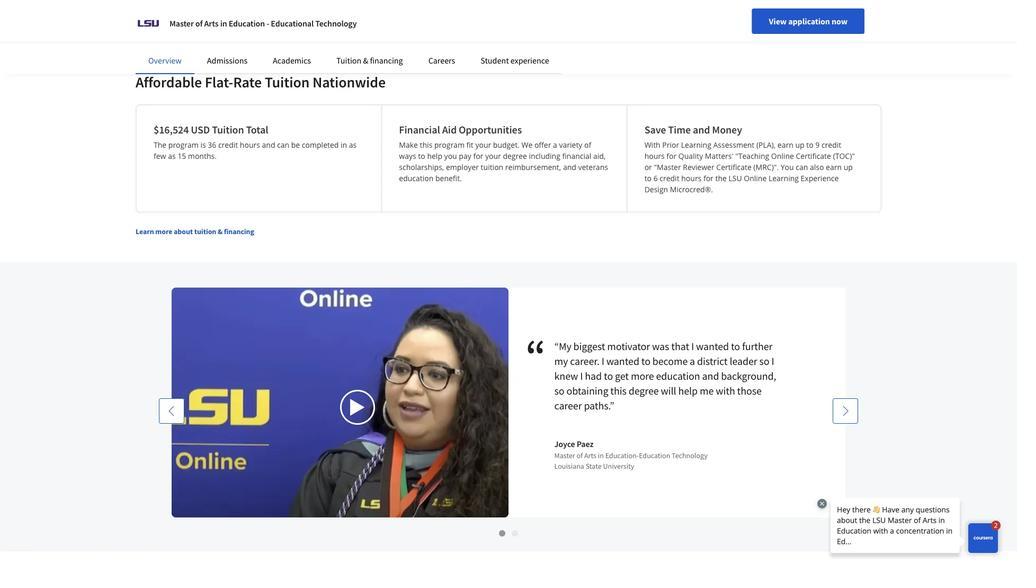 Task type: vqa. For each thing, say whether or not it's contained in the screenshot.
The Application
yes



Task type: locate. For each thing, give the bounding box(es) containing it.
earn right (pla), at the top right of the page
[[778, 140, 794, 150]]

0 horizontal spatial education
[[229, 18, 265, 29]]

including
[[529, 151, 561, 161]]

financial aid opportunities make this program fit your budget.   we offer a variety of ways to help you pay for your degree including financial aid, scholarships, employer tuition reimbursement, and veterans education benefit.
[[399, 123, 608, 183]]

0 horizontal spatial tuition
[[212, 123, 244, 136]]

will
[[661, 385, 677, 398]]

education inside "my biggest motivator was that i wanted to further my career. i wanted to become a district leader so i knew i had to get more education and background, so obtaining this degree will help me with those career paths."
[[657, 370, 701, 383]]

to left the get
[[604, 370, 613, 383]]

your
[[476, 140, 492, 150], [486, 151, 501, 161]]

up down (toc)"
[[844, 162, 853, 172]]

1 vertical spatial financing
[[224, 227, 254, 236]]

i
[[692, 340, 694, 353], [602, 355, 605, 368], [772, 355, 775, 368], [581, 370, 583, 383]]

degree down budget. at the top of page
[[503, 151, 527, 161]]

1 horizontal spatial degree
[[629, 385, 659, 398]]

make
[[399, 140, 418, 150]]

0 vertical spatial hours
[[240, 140, 260, 150]]

tuition
[[481, 162, 504, 172], [194, 227, 216, 236]]

and down financial
[[563, 162, 577, 172]]

view
[[769, 16, 787, 27]]

slides element
[[146, 528, 871, 539]]

of up financial
[[585, 140, 592, 150]]

for inside financial aid opportunities make this program fit your budget.   we offer a variety of ways to help you pay for your degree including financial aid, scholarships, employer tuition reimbursement, and veterans education benefit.
[[474, 151, 484, 161]]

this down financial at the top of the page
[[420, 140, 433, 150]]

0 vertical spatial can
[[277, 140, 290, 150]]

motivator
[[608, 340, 650, 353]]

0 vertical spatial education
[[399, 173, 434, 183]]

1 horizontal spatial more
[[631, 370, 654, 383]]

program inside $16,524  usd tuition total the program is 36 credit hours and can be completed in as few as 15 months.
[[168, 140, 199, 150]]

learning up quality
[[682, 140, 712, 150]]

further
[[743, 340, 773, 353]]

hours down with
[[645, 151, 665, 161]]

variety
[[559, 140, 583, 150]]

&
[[363, 55, 369, 66], [218, 227, 223, 236]]

0 horizontal spatial program
[[168, 140, 199, 150]]

a right offer on the right top of page
[[553, 140, 558, 150]]

1 horizontal spatial master
[[555, 451, 576, 461]]

1 horizontal spatial education
[[657, 370, 701, 383]]

wanted up the get
[[607, 355, 640, 368]]

learning down you
[[769, 173, 799, 183]]

was
[[653, 340, 670, 353]]

so down knew at right bottom
[[555, 385, 565, 398]]

1 horizontal spatial hours
[[645, 151, 665, 161]]

as right the completed
[[349, 140, 357, 150]]

and down total
[[262, 140, 275, 150]]

0 vertical spatial online
[[772, 151, 795, 161]]

1 horizontal spatial education
[[639, 451, 671, 461]]

0 horizontal spatial education
[[399, 173, 434, 183]]

tuition right about
[[194, 227, 216, 236]]

more inside "my biggest motivator was that i wanted to further my career. i wanted to become a district leader so i knew i had to get more education and background, so obtaining this degree will help me with those career paths."
[[631, 370, 654, 383]]

1 horizontal spatial in
[[341, 140, 347, 150]]

as left 15
[[168, 151, 176, 161]]

credit right 36
[[218, 140, 238, 150]]

master right louisiana state university logo at top left
[[170, 18, 194, 29]]

financial aid opportunities list item
[[382, 105, 628, 212]]

hours
[[240, 140, 260, 150], [645, 151, 665, 161], [682, 173, 702, 183]]

to
[[807, 140, 814, 150], [418, 151, 426, 161], [645, 173, 652, 183], [732, 340, 741, 353], [642, 355, 651, 368], [604, 370, 613, 383]]

0 vertical spatial technology
[[316, 18, 357, 29]]

for left the
[[704, 173, 714, 183]]

program up you
[[435, 140, 465, 150]]

program for aid
[[435, 140, 465, 150]]

1 vertical spatial as
[[168, 151, 176, 161]]

to up "scholarships,"
[[418, 151, 426, 161]]

of down paez
[[577, 451, 583, 461]]

1 horizontal spatial &
[[363, 55, 369, 66]]

0 vertical spatial a
[[553, 140, 558, 150]]

education
[[229, 18, 265, 29], [639, 451, 671, 461]]

education
[[399, 173, 434, 183], [657, 370, 701, 383]]

0 horizontal spatial degree
[[503, 151, 527, 161]]

university
[[603, 462, 635, 471]]

for right pay
[[474, 151, 484, 161]]

1 vertical spatial online
[[744, 173, 767, 183]]

0 horizontal spatial so
[[555, 385, 565, 398]]

learning
[[682, 140, 712, 150], [769, 173, 799, 183]]

tuition down budget. at the top of page
[[481, 162, 504, 172]]

admissions
[[207, 55, 248, 66]]

tuition down academics link
[[265, 73, 310, 91]]

1 horizontal spatial of
[[577, 451, 583, 461]]

0 horizontal spatial can
[[277, 140, 290, 150]]

help left you
[[427, 151, 443, 161]]

student
[[481, 55, 509, 66]]

reimbursement,
[[506, 162, 561, 172]]

overview
[[148, 55, 182, 66]]

and right time
[[693, 123, 711, 136]]

educational
[[271, 18, 314, 29]]

1 vertical spatial help
[[679, 385, 698, 398]]

more right the get
[[631, 370, 654, 383]]

certificate up the also
[[796, 151, 832, 161]]

earn down (toc)"
[[826, 162, 842, 172]]

1 horizontal spatial arts
[[585, 451, 597, 461]]

to up leader on the right bottom of the page
[[732, 340, 741, 353]]

of right louisiana state university logo at top left
[[196, 18, 203, 29]]

0 vertical spatial master
[[170, 18, 194, 29]]

assessment
[[714, 140, 755, 150]]

0 horizontal spatial a
[[553, 140, 558, 150]]

help
[[427, 151, 443, 161], [679, 385, 698, 398]]

master of arts in education - educational technology
[[170, 18, 357, 29]]

0 horizontal spatial wanted
[[607, 355, 640, 368]]

in
[[220, 18, 227, 29], [341, 140, 347, 150], [598, 451, 604, 461]]

about
[[174, 227, 193, 236]]

0 vertical spatial help
[[427, 151, 443, 161]]

up left 9
[[796, 140, 805, 150]]

1 vertical spatial arts
[[585, 451, 597, 461]]

list containing $16,524  usd tuition total
[[136, 104, 882, 213]]

1 program from the left
[[168, 140, 199, 150]]

0 vertical spatial your
[[476, 140, 492, 150]]

0 horizontal spatial master
[[170, 18, 194, 29]]

degree
[[503, 151, 527, 161], [629, 385, 659, 398]]

0 vertical spatial this
[[420, 140, 433, 150]]

certificate up lsu
[[717, 162, 752, 172]]

1 horizontal spatial credit
[[660, 173, 680, 183]]

that
[[672, 340, 690, 353]]

0 vertical spatial wanted
[[697, 340, 729, 353]]

1 horizontal spatial so
[[760, 355, 770, 368]]

wanted up district
[[697, 340, 729, 353]]

be
[[291, 140, 300, 150]]

0 horizontal spatial hours
[[240, 140, 260, 150]]

0 vertical spatial as
[[349, 140, 357, 150]]

can right you
[[796, 162, 809, 172]]

1 horizontal spatial technology
[[672, 451, 708, 461]]

certificate
[[796, 151, 832, 161], [717, 162, 752, 172]]

paths."
[[584, 399, 615, 413]]

up
[[796, 140, 805, 150], [844, 162, 853, 172]]

tuition
[[337, 55, 362, 66], [265, 73, 310, 91], [212, 123, 244, 136]]

1 vertical spatial so
[[555, 385, 565, 398]]

1 vertical spatial tuition
[[194, 227, 216, 236]]

months.
[[188, 151, 217, 161]]

program inside financial aid opportunities make this program fit your budget.   we offer a variety of ways to help you pay for your degree including financial aid, scholarships, employer tuition reimbursement, and veterans education benefit.
[[435, 140, 465, 150]]

hours down total
[[240, 140, 260, 150]]

1 horizontal spatial this
[[611, 385, 627, 398]]

program for usd
[[168, 140, 199, 150]]

0 horizontal spatial earn
[[778, 140, 794, 150]]

0 horizontal spatial certificate
[[717, 162, 752, 172]]

1 horizontal spatial help
[[679, 385, 698, 398]]

1 vertical spatial earn
[[826, 162, 842, 172]]

1 vertical spatial can
[[796, 162, 809, 172]]

1 vertical spatial education
[[639, 451, 671, 461]]

1 vertical spatial more
[[631, 370, 654, 383]]

this down the get
[[611, 385, 627, 398]]

employer
[[446, 162, 479, 172]]

in up admissions link
[[220, 18, 227, 29]]

0 vertical spatial up
[[796, 140, 805, 150]]

more right "learn"
[[155, 227, 172, 236]]

to down motivator
[[642, 355, 651, 368]]

2 program from the left
[[435, 140, 465, 150]]

view application now
[[769, 16, 848, 27]]

and down district
[[703, 370, 720, 383]]

0 vertical spatial of
[[196, 18, 203, 29]]

degree left the will
[[629, 385, 659, 398]]

in up state
[[598, 451, 604, 461]]

0 horizontal spatial in
[[220, 18, 227, 29]]

state
[[586, 462, 602, 471]]

1 vertical spatial in
[[341, 140, 347, 150]]

education down become
[[657, 370, 701, 383]]

(toc)"
[[834, 151, 856, 161]]

0 horizontal spatial technology
[[316, 18, 357, 29]]

& right about
[[218, 227, 223, 236]]

background,
[[722, 370, 777, 383]]

2 vertical spatial tuition
[[212, 123, 244, 136]]

0 horizontal spatial tuition
[[194, 227, 216, 236]]

online up you
[[772, 151, 795, 161]]

lsu
[[729, 173, 742, 183]]

save
[[645, 123, 667, 136]]

biggest
[[574, 340, 606, 353]]

36
[[208, 140, 216, 150]]

in right the completed
[[341, 140, 347, 150]]

a left district
[[690, 355, 696, 368]]

2 horizontal spatial of
[[585, 140, 592, 150]]

ways
[[399, 151, 417, 161]]

1 horizontal spatial can
[[796, 162, 809, 172]]

1 vertical spatial this
[[611, 385, 627, 398]]

1 horizontal spatial financing
[[370, 55, 403, 66]]

a
[[553, 140, 558, 150], [690, 355, 696, 368]]

list
[[136, 104, 882, 213]]

1 vertical spatial degree
[[629, 385, 659, 398]]

$16,524  usd tuition total the program is 36 credit hours and can be completed in as few as 15 months.
[[154, 123, 357, 161]]

tuition up 36
[[212, 123, 244, 136]]

this
[[420, 140, 433, 150], [611, 385, 627, 398]]

tuition up nationwide
[[337, 55, 362, 66]]

1 vertical spatial tuition
[[265, 73, 310, 91]]

credit
[[218, 140, 238, 150], [822, 140, 842, 150], [660, 173, 680, 183]]

i right that at right
[[692, 340, 694, 353]]

so down further
[[760, 355, 770, 368]]

as
[[349, 140, 357, 150], [168, 151, 176, 161]]

2 vertical spatial of
[[577, 451, 583, 461]]

earn
[[778, 140, 794, 150], [826, 162, 842, 172]]

0 horizontal spatial as
[[168, 151, 176, 161]]

arts inside joyce paez master of arts in education-education technology louisiana state university
[[585, 451, 597, 461]]

i left had
[[581, 370, 583, 383]]

to inside financial aid opportunities make this program fit your budget.   we offer a variety of ways to help you pay for your degree including financial aid, scholarships, employer tuition reimbursement, and veterans education benefit.
[[418, 151, 426, 161]]

can left be
[[277, 140, 290, 150]]

0 horizontal spatial arts
[[204, 18, 219, 29]]

1 vertical spatial learning
[[769, 173, 799, 183]]

hours up microcred®.
[[682, 173, 702, 183]]

"my
[[555, 340, 572, 353]]

arts up state
[[585, 451, 597, 461]]

i down further
[[772, 355, 775, 368]]

0 horizontal spatial financing
[[224, 227, 254, 236]]

your right fit
[[476, 140, 492, 150]]

0 horizontal spatial of
[[196, 18, 203, 29]]

arts up admissions link
[[204, 18, 219, 29]]

1 horizontal spatial tuition
[[481, 162, 504, 172]]

0 vertical spatial education
[[229, 18, 265, 29]]

1 vertical spatial a
[[690, 355, 696, 368]]

education down "scholarships,"
[[399, 173, 434, 183]]

credit down "master
[[660, 173, 680, 183]]

2 vertical spatial hours
[[682, 173, 702, 183]]

0 vertical spatial so
[[760, 355, 770, 368]]

fit
[[467, 140, 474, 150]]

your down budget. at the top of page
[[486, 151, 501, 161]]

more
[[155, 227, 172, 236], [631, 370, 654, 383]]

0 vertical spatial financing
[[370, 55, 403, 66]]

tuition inside financial aid opportunities make this program fit your budget.   we offer a variety of ways to help you pay for your degree including financial aid, scholarships, employer tuition reimbursement, and veterans education benefit.
[[481, 162, 504, 172]]

(pla),
[[757, 140, 776, 150]]

help left "me"
[[679, 385, 698, 398]]

learn
[[136, 227, 154, 236]]

time
[[669, 123, 691, 136]]

louisiana state university logo image
[[136, 11, 161, 36]]

for
[[474, 151, 484, 161], [667, 151, 677, 161], [704, 173, 714, 183]]

0 horizontal spatial credit
[[218, 140, 238, 150]]

program up 15
[[168, 140, 199, 150]]

education inside joyce paez master of arts in education-education technology louisiana state university
[[639, 451, 671, 461]]

1 horizontal spatial program
[[435, 140, 465, 150]]

learn more about tuition & financing link
[[136, 227, 254, 236]]

affordable
[[136, 73, 202, 91]]

& up nationwide
[[363, 55, 369, 66]]

of inside financial aid opportunities make this program fit your budget.   we offer a variety of ways to help you pay for your degree including financial aid, scholarships, employer tuition reimbursement, and veterans education benefit.
[[585, 140, 592, 150]]

0 vertical spatial tuition
[[481, 162, 504, 172]]

credit right 9
[[822, 140, 842, 150]]

master inside joyce paez master of arts in education-education technology louisiana state university
[[555, 451, 576, 461]]

for down prior
[[667, 151, 677, 161]]

2 vertical spatial in
[[598, 451, 604, 461]]

1 horizontal spatial as
[[349, 140, 357, 150]]

1 vertical spatial wanted
[[607, 355, 640, 368]]

technology
[[316, 18, 357, 29], [672, 451, 708, 461]]

experience
[[511, 55, 549, 66]]

master up louisiana
[[555, 451, 576, 461]]

can
[[277, 140, 290, 150], [796, 162, 809, 172]]

online down (mrc)".
[[744, 173, 767, 183]]

1 vertical spatial of
[[585, 140, 592, 150]]

1 horizontal spatial certificate
[[796, 151, 832, 161]]

0 horizontal spatial this
[[420, 140, 433, 150]]



Task type: describe. For each thing, give the bounding box(es) containing it.
had
[[585, 370, 602, 383]]

degree inside "my biggest motivator was that i wanted to further my career. i wanted to become a district leader so i knew i had to get more education and background, so obtaining this degree will help me with those career paths."
[[629, 385, 659, 398]]

education-
[[606, 451, 639, 461]]

degree inside financial aid opportunities make this program fit your budget.   we offer a variety of ways to help you pay for your degree including financial aid, scholarships, employer tuition reimbursement, and veterans education benefit.
[[503, 151, 527, 161]]

0 vertical spatial more
[[155, 227, 172, 236]]

career.
[[570, 355, 600, 368]]

admissions link
[[207, 55, 248, 66]]

or
[[645, 162, 652, 172]]

1 horizontal spatial earn
[[826, 162, 842, 172]]

become
[[653, 355, 688, 368]]

microcred®.
[[670, 184, 714, 195]]

to left 6
[[645, 173, 652, 183]]

0 vertical spatial &
[[363, 55, 369, 66]]

"master
[[654, 162, 682, 172]]

aid,
[[594, 151, 606, 161]]

joyce paez master of arts in education-education technology louisiana state university
[[555, 439, 708, 471]]

technology inside joyce paez master of arts in education-education technology louisiana state university
[[672, 451, 708, 461]]

experience
[[801, 173, 839, 183]]

0 horizontal spatial learning
[[682, 140, 712, 150]]

a inside financial aid opportunities make this program fit your budget.   we offer a variety of ways to help you pay for your degree including financial aid, scholarships, employer tuition reimbursement, and veterans education benefit.
[[553, 140, 558, 150]]

can inside save time and money with prior learning assessment (pla), earn up to 9 credit hours for quality matters' "teaching online certificate (toc)" or "master reviewer certificate (mrc)". you can also earn up to 6 credit hours for the lsu online learning experience design microcred®.
[[796, 162, 809, 172]]

1 horizontal spatial wanted
[[697, 340, 729, 353]]

1 horizontal spatial up
[[844, 162, 853, 172]]

application
[[789, 16, 831, 27]]

"
[[526, 328, 555, 382]]

me
[[700, 385, 714, 398]]

tuition inside $16,524  usd tuition total the program is 36 credit hours and can be completed in as few as 15 months.
[[212, 123, 244, 136]]

9
[[816, 140, 820, 150]]

credit inside $16,524  usd tuition total the program is 36 credit hours and can be completed in as few as 15 months.
[[218, 140, 238, 150]]

1 vertical spatial your
[[486, 151, 501, 161]]

hours inside $16,524  usd tuition total the program is 36 credit hours and can be completed in as few as 15 months.
[[240, 140, 260, 150]]

1 horizontal spatial online
[[772, 151, 795, 161]]

with
[[716, 385, 736, 398]]

in inside joyce paez master of arts in education-education technology louisiana state university
[[598, 451, 604, 461]]

previous image
[[166, 406, 177, 417]]

a inside "my biggest motivator was that i wanted to further my career. i wanted to become a district leader so i knew i had to get more education and background, so obtaining this degree will help me with those career paths."
[[690, 355, 696, 368]]

careers
[[429, 55, 455, 66]]

2 horizontal spatial credit
[[822, 140, 842, 150]]

0 vertical spatial in
[[220, 18, 227, 29]]

0 horizontal spatial online
[[744, 173, 767, 183]]

education inside financial aid opportunities make this program fit your budget.   we offer a variety of ways to help you pay for your degree including financial aid, scholarships, employer tuition reimbursement, and veterans education benefit.
[[399, 173, 434, 183]]

pay
[[459, 151, 472, 161]]

next image
[[841, 406, 851, 417]]

and inside "my biggest motivator was that i wanted to further my career. i wanted to become a district leader so i knew i had to get more education and background, so obtaining this degree will help me with those career paths."
[[703, 370, 720, 383]]

overview link
[[148, 55, 182, 66]]

budget.
[[493, 140, 520, 150]]

academics link
[[273, 55, 311, 66]]

aid
[[442, 123, 457, 136]]

1 horizontal spatial learning
[[769, 173, 799, 183]]

joyce
[[555, 439, 575, 450]]

benefit.
[[436, 173, 462, 183]]

in inside $16,524  usd tuition total the program is 36 credit hours and can be completed in as few as 15 months.
[[341, 140, 347, 150]]

$16,524  usd tuition total list item
[[137, 105, 382, 212]]

0 vertical spatial certificate
[[796, 151, 832, 161]]

leader
[[730, 355, 758, 368]]

0 horizontal spatial up
[[796, 140, 805, 150]]

this inside financial aid opportunities make this program fit your budget.   we offer a variety of ways to help you pay for your degree including financial aid, scholarships, employer tuition reimbursement, and veterans education benefit.
[[420, 140, 433, 150]]

2 horizontal spatial for
[[704, 173, 714, 183]]

0 vertical spatial earn
[[778, 140, 794, 150]]

help inside "my biggest motivator was that i wanted to further my career. i wanted to become a district leader so i knew i had to get more education and background, so obtaining this degree will help me with those career paths."
[[679, 385, 698, 398]]

design
[[645, 184, 669, 195]]

and inside save time and money with prior learning assessment (pla), earn up to 9 credit hours for quality matters' "teaching online certificate (toc)" or "master reviewer certificate (mrc)". you can also earn up to 6 credit hours for the lsu online learning experience design microcred®.
[[693, 123, 711, 136]]

reviewer
[[683, 162, 715, 172]]

and inside $16,524  usd tuition total the program is 36 credit hours and can be completed in as few as 15 months.
[[262, 140, 275, 150]]

save time and money list item
[[628, 105, 874, 212]]

save time and money with prior learning assessment (pla), earn up to 9 credit hours for quality matters' "teaching online certificate (toc)" or "master reviewer certificate (mrc)". you can also earn up to 6 credit hours for the lsu online learning experience design microcred®.
[[645, 123, 856, 195]]

is
[[201, 140, 206, 150]]

matters'
[[705, 151, 734, 161]]

affordable flat-rate tuition nationwide
[[136, 73, 386, 91]]

academics
[[273, 55, 311, 66]]

now
[[832, 16, 848, 27]]

you
[[781, 162, 794, 172]]

0 vertical spatial arts
[[204, 18, 219, 29]]

veterans
[[579, 162, 608, 172]]

financial
[[563, 151, 592, 161]]

i up had
[[602, 355, 605, 368]]

few
[[154, 151, 166, 161]]

quality
[[679, 151, 704, 161]]

with
[[645, 140, 661, 150]]

usd
[[191, 123, 210, 136]]

get
[[615, 370, 629, 383]]

15
[[178, 151, 186, 161]]

1 horizontal spatial for
[[667, 151, 677, 161]]

career
[[555, 399, 582, 413]]

student experience
[[481, 55, 549, 66]]

student experience link
[[481, 55, 549, 66]]

1 vertical spatial certificate
[[717, 162, 752, 172]]

$16,524
[[154, 123, 189, 136]]

tuition & financing link
[[337, 55, 403, 66]]

also
[[810, 162, 825, 172]]

1 vertical spatial &
[[218, 227, 223, 236]]

paez
[[577, 439, 594, 450]]

can inside $16,524  usd tuition total the program is 36 credit hours and can be completed in as few as 15 months.
[[277, 140, 290, 150]]

this inside "my biggest motivator was that i wanted to further my career. i wanted to become a district leader so i knew i had to get more education and background, so obtaining this degree will help me with those career paths."
[[611, 385, 627, 398]]

completed
[[302, 140, 339, 150]]

you
[[445, 151, 457, 161]]

filled play image
[[349, 398, 366, 417]]

flat-
[[205, 73, 233, 91]]

rate
[[233, 73, 262, 91]]

careers link
[[429, 55, 455, 66]]

nationwide
[[313, 73, 386, 91]]

and inside financial aid opportunities make this program fit your budget.   we offer a variety of ways to help you pay for your degree including financial aid, scholarships, employer tuition reimbursement, and veterans education benefit.
[[563, 162, 577, 172]]

help inside financial aid opportunities make this program fit your budget.   we offer a variety of ways to help you pay for your degree including financial aid, scholarships, employer tuition reimbursement, and veterans education benefit.
[[427, 151, 443, 161]]

louisiana
[[555, 462, 585, 471]]

of inside joyce paez master of arts in education-education technology louisiana state university
[[577, 451, 583, 461]]

(mrc)".
[[754, 162, 779, 172]]

district
[[698, 355, 728, 368]]

"teaching
[[736, 151, 770, 161]]

total
[[246, 123, 268, 136]]

1 horizontal spatial tuition
[[265, 73, 310, 91]]

learn more about tuition & financing
[[136, 227, 254, 236]]

view application now button
[[752, 8, 865, 34]]

the
[[716, 173, 727, 183]]

"my biggest motivator was that i wanted to further my career. i wanted to become a district leader so i knew i had to get more education and background, so obtaining this degree will help me with those career paths."
[[555, 340, 777, 413]]

obtaining
[[567, 385, 609, 398]]

to left 9
[[807, 140, 814, 150]]

0 vertical spatial tuition
[[337, 55, 362, 66]]

opportunities
[[459, 123, 522, 136]]

prior
[[663, 140, 680, 150]]

offer
[[535, 140, 552, 150]]

we
[[522, 140, 533, 150]]

1 vertical spatial hours
[[645, 151, 665, 161]]

tuition & financing
[[337, 55, 403, 66]]



